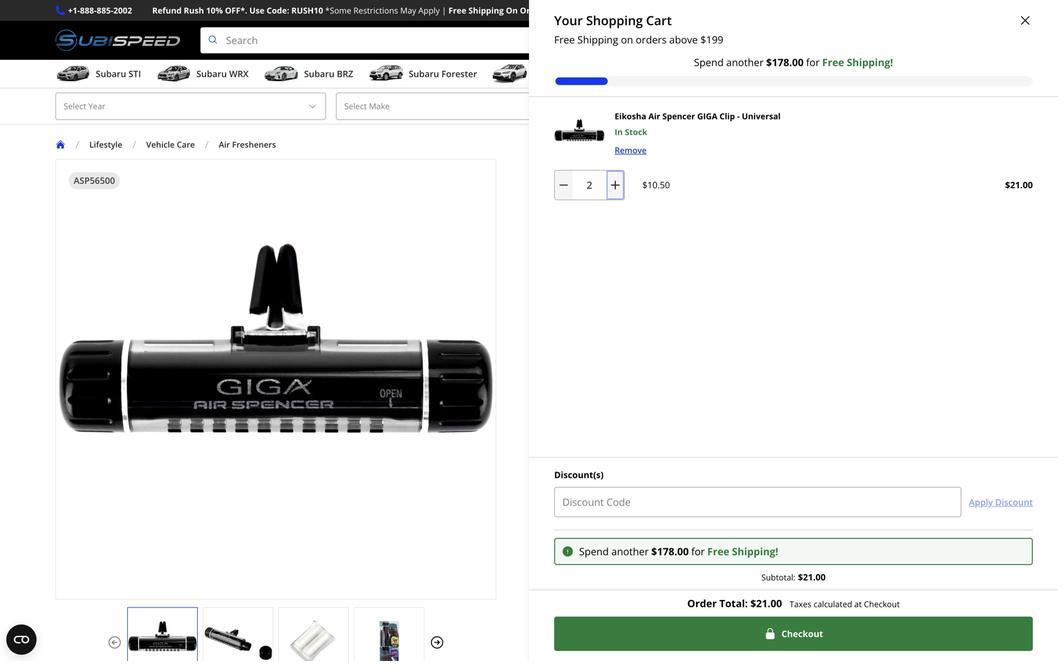 Task type: locate. For each thing, give the bounding box(es) containing it.
/ for air fresheners
[[205, 138, 209, 151]]

0 vertical spatial spencer
[[663, 111, 696, 122]]

checkout down taxes
[[782, 628, 824, 640]]

178.00
[[772, 55, 804, 69], [657, 545, 689, 559]]

1 horizontal spatial for
[[692, 545, 705, 559]]

2 vertical spatial air
[[585, 161, 602, 178]]

0 vertical spatial eikosha
[[615, 111, 647, 122]]

0 vertical spatial clip
[[720, 111, 735, 122]]

0 vertical spatial -
[[738, 111, 740, 122]]

universal inside eikosha air spencer giga clip - universal in stock
[[742, 111, 781, 122]]

1 vertical spatial giga
[[657, 161, 688, 178]]

$10.50
[[643, 179, 670, 191]]

air inside eikosha air spencer giga clip - universal in stock
[[649, 111, 661, 122]]

1 horizontal spatial 178.00
[[772, 55, 804, 69]]

0 vertical spatial giga
[[698, 111, 718, 122]]

universal for eikosha air spencer giga clip - universal in stock
[[742, 111, 781, 122]]

spencer down remove button
[[605, 161, 654, 178]]

restrictions
[[354, 5, 398, 16]]

remove
[[615, 144, 647, 156]]

0 vertical spatial universal
[[742, 111, 781, 122]]

0 vertical spatial a
[[622, 185, 627, 196]]

for
[[807, 55, 820, 69], [692, 545, 705, 559], [648, 549, 661, 562]]

0 horizontal spatial eikosha
[[534, 161, 581, 178]]

0 horizontal spatial shipping
[[469, 5, 504, 16]]

shipping!
[[847, 55, 894, 69], [732, 545, 779, 559]]

cart
[[647, 12, 672, 29]]

0 horizontal spatial for
[[648, 549, 661, 562]]

-
[[738, 111, 740, 122], [717, 161, 721, 178], [618, 455, 621, 467]]

0 horizontal spatial checkout
[[782, 628, 824, 640]]

your
[[555, 12, 583, 29]]

spencer up eikosha air spencer giga clip - universal
[[663, 111, 696, 122]]

for inside this part is new and carries a full manufacturer warranty. see manufacturer's website for additional details.
[[648, 549, 661, 562]]

shipping left on
[[469, 5, 504, 16]]

eikosha up decrement image
[[534, 161, 581, 178]]

apply
[[419, 5, 440, 16]]

1 vertical spatial another
[[612, 545, 649, 559]]

on
[[506, 5, 518, 16]]

empty star image
[[556, 185, 567, 196], [567, 185, 579, 196]]

*some
[[325, 5, 352, 16]]

empty star image
[[545, 185, 556, 196], [579, 185, 590, 196]]

purchase
[[762, 455, 800, 467]]

0 horizontal spatial clip
[[691, 161, 714, 178]]

free shipping on orders above $ 199
[[555, 33, 724, 46]]

2 / from the left
[[133, 138, 136, 151]]

giga inside eikosha air spencer giga clip - universal in stock
[[698, 111, 718, 122]]

checkout right 'at'
[[864, 599, 900, 610]]

giga for eikosha air spencer giga clip - universal in stock
[[698, 111, 718, 122]]

a right increment image in the top right of the page
[[622, 185, 627, 196]]

$
[[701, 33, 707, 46], [767, 55, 772, 69], [652, 545, 657, 559]]

1 horizontal spatial shipping!
[[847, 55, 894, 69]]

1 horizontal spatial empty star image
[[579, 185, 590, 196]]

new
[[722, 532, 742, 546]]

3 / from the left
[[205, 138, 209, 151]]

write
[[600, 185, 620, 196]]

asp56500
[[74, 175, 115, 187]]

spencer inside eikosha air spencer giga clip - universal in stock
[[663, 111, 696, 122]]

2002
[[113, 5, 132, 16]]

1 horizontal spatial a
[[799, 532, 805, 546]]

shipping down your shopping cart
[[578, 33, 619, 46]]

may
[[400, 5, 417, 16]]

air fresheners
[[219, 139, 276, 150]]

clip inside eikosha air spencer giga clip - universal in stock
[[720, 111, 735, 122]]

1 / from the left
[[76, 138, 79, 151]]

1 horizontal spatial spencer
[[663, 111, 696, 122]]

0 vertical spatial $
[[701, 33, 707, 46]]

eikosha up the stock
[[615, 111, 647, 122]]

clip for eikosha air spencer giga clip - universal in stock
[[720, 111, 735, 122]]

2 empty star image from the left
[[579, 185, 590, 196]]

vehicle care link
[[146, 139, 205, 150], [146, 139, 195, 150]]

care
[[177, 139, 195, 150]]

2 horizontal spatial $21.00
[[1006, 179, 1034, 191]]

a left 'full'
[[799, 532, 805, 546]]

2 vertical spatial -
[[618, 455, 621, 467]]

1 vertical spatial clip
[[691, 161, 714, 178]]

free
[[449, 5, 467, 16], [555, 33, 575, 46], [823, 55, 845, 69], [708, 545, 730, 559]]

$199
[[572, 5, 591, 16]]

1 horizontal spatial shipping
[[578, 33, 619, 46]]

none number field inside the your shopping cart dialog
[[555, 170, 625, 200]]

+1-
[[68, 5, 80, 16]]

0 vertical spatial spend another $ 178.00 for free shipping!
[[694, 55, 894, 69]]

- for eikosha air spencer giga clip - universal in stock
[[738, 111, 740, 122]]

checkout
[[864, 599, 900, 610], [782, 628, 824, 640]]

empty star image right decrement image
[[579, 185, 590, 196]]

off*.
[[225, 5, 247, 16]]

/
[[76, 138, 79, 151], [133, 138, 136, 151], [205, 138, 209, 151]]

1 empty star image from the left
[[545, 185, 556, 196]]

1 horizontal spatial spend
[[694, 55, 724, 69]]

subtotal:
[[762, 572, 796, 583]]

in
[[615, 126, 623, 138]]

0 horizontal spatial air
[[219, 139, 230, 150]]

another
[[727, 55, 764, 69], [612, 545, 649, 559]]

/ right 'care'
[[205, 138, 209, 151]]

spend
[[694, 55, 724, 69], [579, 545, 609, 559]]

eikosha for eikosha air spencer giga clip - universal in stock
[[615, 111, 647, 122]]

1 vertical spatial checkout
[[782, 628, 824, 640]]

1 vertical spatial spencer
[[605, 161, 654, 178]]

/ left lifestyle
[[76, 138, 79, 151]]

this part is new and carries a full manufacturer warranty. see manufacturer's website for additional details.
[[534, 532, 956, 562]]

clip for eikosha air spencer giga clip - universal
[[691, 161, 714, 178]]

2 horizontal spatial /
[[205, 138, 209, 151]]

2 horizontal spatial air
[[649, 111, 661, 122]]

universal
[[742, 111, 781, 122], [725, 161, 782, 178], [556, 455, 596, 467]]

1 vertical spatial -
[[717, 161, 721, 178]]

0 horizontal spatial spend
[[579, 545, 609, 559]]

spend left warranty:
[[579, 545, 609, 559]]

and
[[744, 532, 762, 546]]

0 horizontal spatial $21.00
[[751, 597, 783, 611]]

eikosha inside eikosha air spencer giga clip - universal in stock
[[615, 111, 647, 122]]

asp56500 eikosha air spencer giga clip - universal-green breeze, image
[[555, 110, 605, 160]]

order total: $21.00
[[688, 597, 783, 611]]

1 horizontal spatial clip
[[720, 111, 735, 122]]

1 vertical spatial eikosha
[[534, 161, 581, 178]]

empty star image left decrement image
[[545, 185, 556, 196]]

1 horizontal spatial checkout
[[864, 599, 900, 610]]

order
[[688, 597, 717, 611]]

1 vertical spatial $
[[767, 55, 772, 69]]

universal for eikosha air spencer giga clip - universal
[[725, 161, 782, 178]]

0 horizontal spatial spencer
[[605, 161, 654, 178]]

1 vertical spatial universal
[[725, 161, 782, 178]]

lifestyle link
[[89, 139, 133, 150], [89, 139, 122, 150]]

1 horizontal spatial $21.00
[[798, 572, 826, 584]]

- inside eikosha air spencer giga clip - universal in stock
[[738, 111, 740, 122]]

part
[[690, 532, 709, 546]]

clip
[[720, 111, 735, 122], [691, 161, 714, 178]]

|
[[442, 5, 447, 16]]

1 horizontal spatial giga
[[698, 111, 718, 122]]

1 vertical spatial a
[[799, 532, 805, 546]]

taxes
[[790, 599, 812, 610]]

1 horizontal spatial /
[[133, 138, 136, 151]]

1 vertical spatial shipping!
[[732, 545, 779, 559]]

0 horizontal spatial /
[[76, 138, 79, 151]]

0 vertical spatial checkout
[[864, 599, 900, 610]]

total:
[[720, 597, 748, 611]]

1 vertical spatial spend
[[579, 545, 609, 559]]

0 horizontal spatial giga
[[657, 161, 688, 178]]

1 empty star image from the left
[[556, 185, 567, 196]]

open widget image
[[6, 625, 37, 655]]

see
[[939, 532, 956, 546]]

manufacturer's
[[534, 549, 606, 562]]

orders
[[520, 5, 548, 16]]

above
[[670, 33, 698, 46]]

1 horizontal spatial $
[[701, 33, 707, 46]]

0 horizontal spatial a
[[622, 185, 627, 196]]

eikosha
[[615, 111, 647, 122], [534, 161, 581, 178]]

0 horizontal spatial empty star image
[[545, 185, 556, 196]]

air
[[649, 111, 661, 122], [219, 139, 230, 150], [585, 161, 602, 178]]

$21.00
[[1006, 179, 1034, 191], [798, 572, 826, 584], [751, 597, 783, 611]]

0 horizontal spatial another
[[612, 545, 649, 559]]

this
[[668, 532, 687, 546]]

vehicle
[[146, 139, 175, 150]]

spencer
[[663, 111, 696, 122], [605, 161, 654, 178]]

giga
[[698, 111, 718, 122], [657, 161, 688, 178]]

/ left vehicle
[[133, 138, 136, 151]]

spend down 199
[[694, 55, 724, 69]]

1 horizontal spatial air
[[585, 161, 602, 178]]

1 vertical spatial 178.00
[[657, 545, 689, 559]]

giga for eikosha air spencer giga clip - universal
[[657, 161, 688, 178]]

2 vertical spatial $21.00
[[751, 597, 783, 611]]

increment image
[[609, 179, 622, 192]]

0 horizontal spatial -
[[618, 455, 621, 467]]

on
[[621, 33, 634, 46]]

Discount Code field
[[555, 487, 962, 518]]

eikosha air spencer giga clip - universal
[[534, 161, 782, 178]]

0 vertical spatial $21.00
[[1006, 179, 1034, 191]]

spencer for eikosha air spencer giga clip - universal
[[605, 161, 654, 178]]

shopping
[[586, 12, 643, 29]]

search input field
[[200, 27, 925, 54]]

1 horizontal spatial eikosha
[[615, 111, 647, 122]]

refund
[[152, 5, 182, 16]]

None number field
[[555, 170, 625, 200]]

0 vertical spatial shipping!
[[847, 55, 894, 69]]

0 vertical spatial another
[[727, 55, 764, 69]]

2 vertical spatial $
[[652, 545, 657, 559]]

1 horizontal spatial -
[[717, 161, 721, 178]]

888-
[[80, 5, 97, 16]]

over
[[550, 5, 570, 16]]

0 vertical spatial air
[[649, 111, 661, 122]]

additional
[[664, 549, 711, 562]]

1 vertical spatial shipping
[[578, 33, 619, 46]]

a
[[622, 185, 627, 196], [799, 532, 805, 546]]

refund rush 10% off*. use code: rush10 *some restrictions may apply | free shipping on orders over $199
[[152, 5, 591, 16]]

2 horizontal spatial -
[[738, 111, 740, 122]]



Task type: vqa. For each thing, say whether or not it's contained in the screenshot.
"before"
yes



Task type: describe. For each thing, give the bounding box(es) containing it.
at
[[855, 599, 862, 610]]

2 horizontal spatial for
[[807, 55, 820, 69]]

before
[[733, 455, 760, 467]]

1 vertical spatial $21.00
[[798, 572, 826, 584]]

warranty:
[[615, 532, 666, 546]]

full
[[807, 532, 822, 546]]

spencer for eikosha air spencer giga clip - universal in stock
[[663, 111, 696, 122]]

write a review link
[[600, 185, 654, 196]]

0 vertical spatial shipping
[[469, 5, 504, 16]]

manufacturer
[[825, 532, 889, 546]]

details.
[[714, 549, 747, 562]]

please
[[624, 455, 650, 467]]

- for eikosha air spencer giga clip - universal
[[717, 161, 721, 178]]

rush10
[[292, 5, 323, 16]]

fresheners
[[232, 139, 276, 150]]

review
[[629, 185, 654, 196]]

part
[[598, 455, 616, 467]]

remove button
[[615, 144, 647, 157]]

is
[[712, 532, 719, 546]]

/ for lifestyle
[[76, 138, 79, 151]]

1 vertical spatial spend another $ 178.00 for free shipping!
[[579, 545, 779, 559]]

manufacturer's
[[534, 532, 612, 546]]

199
[[707, 33, 724, 46]]

manufacturer's warranty:
[[534, 532, 666, 546]]

air for eikosha air spencer giga clip - universal
[[585, 161, 602, 178]]

checkout button
[[555, 617, 1034, 652]]

taxes calculated at checkout
[[790, 599, 900, 610]]

0 horizontal spatial shipping!
[[732, 545, 779, 559]]

eikosha air spencer giga clip - universal link
[[615, 111, 781, 122]]

10%
[[206, 5, 223, 16]]

1 horizontal spatial another
[[727, 55, 764, 69]]

rush
[[184, 5, 204, 16]]

compatibility
[[677, 455, 730, 467]]

universal part - please verify compatibility before purchase
[[556, 455, 800, 467]]

website
[[609, 549, 645, 562]]

a inside this part is new and carries a full manufacturer warranty. see manufacturer's website for additional details.
[[799, 532, 805, 546]]

calculated
[[814, 599, 853, 610]]

2 horizontal spatial $
[[767, 55, 772, 69]]

subtotal: $21.00
[[762, 572, 826, 584]]

code:
[[267, 5, 289, 16]]

1 vertical spatial air
[[219, 139, 230, 150]]

0 vertical spatial 178.00
[[772, 55, 804, 69]]

2 vertical spatial universal
[[556, 455, 596, 467]]

write a review
[[600, 185, 654, 196]]

2 empty star image from the left
[[567, 185, 579, 196]]

+1-888-885-2002 link
[[68, 4, 132, 17]]

eikosha for eikosha air spencer giga clip - universal
[[534, 161, 581, 178]]

checkout link
[[555, 617, 1034, 652]]

orders
[[636, 33, 667, 46]]

vehicle care
[[146, 139, 195, 150]]

use
[[250, 5, 265, 16]]

decrement image
[[558, 179, 570, 192]]

verify
[[653, 455, 675, 467]]

0 horizontal spatial $
[[652, 545, 657, 559]]

air for eikosha air spencer giga clip - universal in stock
[[649, 111, 661, 122]]

carries
[[765, 532, 797, 546]]

eikosha air spencer giga clip - universal in stock
[[615, 111, 781, 138]]

checkout inside button
[[782, 628, 824, 640]]

885-
[[97, 5, 113, 16]]

0 horizontal spatial 178.00
[[657, 545, 689, 559]]

your shopping cart
[[555, 12, 672, 29]]

+1-888-885-2002
[[68, 5, 132, 16]]

stock
[[625, 126, 648, 138]]

your shopping cart dialog
[[529, 0, 1059, 662]]

/ for vehicle care
[[133, 138, 136, 151]]

shipping inside the your shopping cart dialog
[[578, 33, 619, 46]]

0 vertical spatial spend
[[694, 55, 724, 69]]

warranty.
[[892, 532, 937, 546]]

discount(s)
[[555, 469, 604, 481]]

lifestyle
[[89, 139, 122, 150]]



